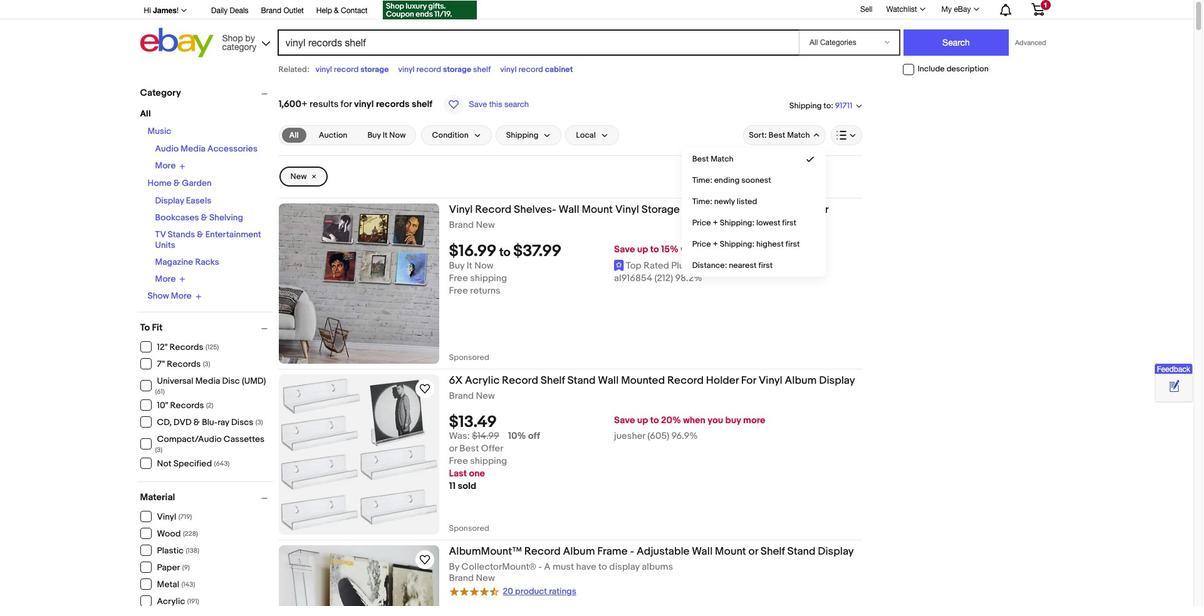 Task type: locate. For each thing, give the bounding box(es) containing it.
1 horizontal spatial (3)
[[203, 360, 210, 369]]

0 vertical spatial now
[[389, 130, 406, 140]]

new inside 6x acrylic record shelf stand wall mounted record holder for vinyl album display brand new
[[476, 390, 495, 402]]

shipping to : 91711
[[790, 101, 853, 111]]

new down albummount™
[[476, 573, 495, 585]]

vinyl record shelves- wall mount vinyl storage - shelf for vinyl record holder brand new
[[449, 204, 829, 231]]

2 vertical spatial more
[[171, 291, 192, 302]]

2 horizontal spatial -
[[682, 204, 687, 216]]

0 horizontal spatial mount
[[582, 204, 613, 216]]

0 vertical spatial save
[[469, 100, 487, 109]]

holder inside 6x acrylic record shelf stand wall mounted record holder for vinyl album display brand new
[[706, 375, 739, 387]]

2 vertical spatial display
[[818, 546, 854, 558]]

more up nearest
[[741, 244, 763, 256]]

vinyl up wood
[[157, 512, 176, 523]]

save for save up to 15% when you buy more buy it now
[[614, 244, 635, 256]]

contact
[[341, 6, 368, 15]]

vinyl up records
[[398, 65, 415, 75]]

2 horizontal spatial wall
[[692, 546, 713, 558]]

brand inside 6x acrylic record shelf stand wall mounted record holder for vinyl album display brand new
[[449, 390, 474, 402]]

2 time: from the top
[[692, 197, 712, 207]]

for up the price + shipping: lowest first
[[716, 204, 729, 216]]

10%
[[508, 431, 526, 443]]

time: left newly
[[692, 197, 712, 207]]

cd, dvd & blu-ray discs (3)
[[157, 417, 263, 428]]

0 vertical spatial buy
[[723, 244, 739, 256]]

buy up free shipping
[[449, 260, 465, 272]]

1 vertical spatial display
[[819, 375, 855, 387]]

0 vertical spatial for
[[341, 98, 352, 110]]

up up juesher
[[637, 415, 648, 427]]

vinyl right the related: on the top
[[316, 65, 332, 75]]

0 vertical spatial match
[[787, 130, 810, 140]]

album up have
[[563, 546, 595, 558]]

(2)
[[206, 402, 214, 410]]

top
[[626, 260, 642, 272]]

display easels bookcases & shelving tv stands & entertainment units magazine racks
[[155, 195, 261, 267]]

3 free from the top
[[449, 456, 468, 468]]

records up 7" records (3)
[[170, 342, 203, 353]]

media for audio
[[181, 144, 206, 154]]

you up distance: on the top right
[[705, 244, 721, 256]]

brand down 6x
[[449, 390, 474, 402]]

& right "help" at the left of page
[[334, 6, 339, 15]]

0 vertical spatial shelf
[[689, 204, 713, 216]]

free down free shipping
[[449, 285, 468, 297]]

vinyl for vinyl record storage shelf
[[398, 65, 415, 75]]

vinyl
[[316, 65, 332, 75], [398, 65, 415, 75], [500, 65, 517, 75], [354, 98, 374, 110]]

listed
[[737, 197, 757, 207]]

vinyl record shelves- wall mount vinyl storage - shelf for vinyl record holder image
[[279, 204, 439, 364]]

shipping inside juesher (605) 96.9% or best offer free shipping last one 11 sold
[[470, 456, 507, 468]]

(3) right discs on the left bottom of page
[[256, 419, 263, 427]]

brand inside the albummount™ record album frame - adjustable wall mount or shelf stand display by collectormount® - a must have to display albums brand new
[[449, 573, 474, 585]]

first right highest
[[786, 239, 800, 249]]

0 horizontal spatial buy
[[368, 130, 381, 140]]

when up 96.9% at bottom right
[[683, 415, 706, 427]]

to up (605)
[[650, 415, 659, 427]]

show more
[[148, 291, 192, 302]]

my ebay link
[[935, 2, 985, 17]]

best right sort:
[[769, 130, 785, 140]]

shelf inside main content
[[412, 98, 433, 110]]

1 horizontal spatial wall
[[598, 375, 619, 387]]

when up "plus" on the right
[[681, 244, 703, 256]]

0 vertical spatial more button
[[155, 160, 186, 171]]

sort:
[[749, 130, 767, 140]]

display inside display easels bookcases & shelving tv stands & entertainment units magazine racks
[[155, 195, 184, 206]]

ratings
[[549, 587, 576, 597]]

!
[[177, 6, 179, 15]]

best down was: $14.99
[[460, 443, 479, 455]]

1 vertical spatial first
[[786, 239, 800, 249]]

save up juesher
[[614, 415, 635, 427]]

must
[[553, 562, 574, 573]]

shipping down search
[[506, 130, 539, 140]]

shipping: for highest
[[720, 239, 755, 249]]

universal media disc (umd) (61)
[[155, 376, 266, 396]]

auction
[[319, 130, 347, 140]]

- right storage
[[682, 204, 687, 216]]

0 vertical spatial shipping
[[790, 101, 822, 111]]

accessories
[[208, 144, 258, 154]]

1 horizontal spatial best
[[692, 154, 709, 164]]

1 shipping: from the top
[[720, 218, 755, 228]]

shipping: up distance: nearest first
[[720, 239, 755, 249]]

shipping
[[790, 101, 822, 111], [506, 130, 539, 140]]

distance: nearest first
[[692, 261, 773, 271]]

3 record from the left
[[519, 65, 543, 75]]

media
[[181, 144, 206, 154], [195, 376, 220, 386]]

0 vertical spatial stand
[[567, 375, 596, 387]]

hi
[[144, 6, 151, 15]]

highest
[[756, 239, 784, 249]]

0 vertical spatial media
[[181, 144, 206, 154]]

vinyl for vinyl record cabinet
[[500, 65, 517, 75]]

1 vertical spatial you
[[708, 415, 723, 427]]

12" records (125)
[[157, 342, 219, 353]]

(3) inside 7" records (3)
[[203, 360, 210, 369]]

watch 6x acrylic record shelf stand wall mounted record holder for vinyl album display image
[[417, 382, 432, 397]]

& down bookcases & shelving link
[[197, 229, 203, 240]]

2 shipping: from the top
[[720, 239, 755, 249]]

0 horizontal spatial it
[[383, 130, 388, 140]]

record up the a on the bottom
[[524, 546, 561, 558]]

display easels link
[[155, 195, 211, 206]]

1 storage from the left
[[360, 65, 389, 75]]

- up "display"
[[630, 546, 634, 558]]

1 horizontal spatial now
[[475, 260, 494, 272]]

best up time: ending soonest
[[692, 154, 709, 164]]

brand down albummount™
[[449, 573, 474, 585]]

specified
[[173, 459, 212, 469]]

results
[[310, 98, 339, 110]]

None submit
[[904, 29, 1009, 56]]

$14.99
[[472, 431, 499, 443]]

12"
[[157, 342, 168, 353]]

0 horizontal spatial shelf
[[541, 375, 565, 387]]

wall inside the albummount™ record album frame - adjustable wall mount or shelf stand display by collectormount® - a must have to display albums brand new
[[692, 546, 713, 558]]

0 vertical spatial shelf
[[473, 65, 491, 75]]

time: newly listed
[[692, 197, 757, 207]]

vinyl right for at the bottom right of the page
[[759, 375, 783, 387]]

now up free shipping
[[475, 260, 494, 272]]

record down get the coupon "image"
[[416, 65, 441, 75]]

display
[[155, 195, 184, 206], [819, 375, 855, 387], [818, 546, 854, 558]]

2 horizontal spatial shelf
[[761, 546, 785, 558]]

vinyl
[[449, 204, 473, 216], [615, 204, 639, 216], [731, 204, 755, 216], [759, 375, 783, 387], [157, 512, 176, 523]]

0 vertical spatial display
[[155, 195, 184, 206]]

disc
[[222, 376, 240, 386]]

1 vertical spatial records
[[167, 359, 201, 370]]

price + shipping: lowest first
[[692, 218, 797, 228]]

new down acrylic
[[476, 390, 495, 402]]

1,600 + results for vinyl records shelf
[[279, 98, 433, 110]]

more button up show more
[[155, 274, 186, 285]]

media left 'disc'
[[195, 376, 220, 386]]

more down audio
[[155, 161, 176, 171]]

albums
[[642, 562, 673, 573]]

0 vertical spatial (3)
[[203, 360, 210, 369]]

watchlist
[[886, 5, 917, 14]]

(138)
[[186, 547, 199, 555]]

0 horizontal spatial for
[[341, 98, 352, 110]]

wall inside vinyl record shelves- wall mount vinyl storage - shelf for vinyl record holder brand new
[[559, 204, 579, 216]]

1 horizontal spatial it
[[467, 260, 472, 272]]

1 horizontal spatial buy
[[449, 260, 465, 272]]

best match
[[692, 154, 734, 164]]

vinyl up search
[[500, 65, 517, 75]]

0 vertical spatial holder
[[796, 204, 829, 216]]

free
[[449, 273, 468, 285], [449, 285, 468, 297], [449, 456, 468, 468]]

records
[[170, 342, 203, 353], [167, 359, 201, 370], [170, 400, 204, 411]]

shelf inside the albummount™ record album frame - adjustable wall mount or shelf stand display by collectormount® - a must have to display albums brand new
[[761, 546, 785, 558]]

watch albummount™ record album frame - adjustable wall mount or shelf stand display image
[[417, 553, 432, 568]]

james
[[153, 6, 177, 15]]

1 vertical spatial -
[[630, 546, 634, 558]]

to left 15%
[[650, 244, 659, 256]]

up up top
[[637, 244, 648, 256]]

wall right shelves-
[[559, 204, 579, 216]]

you for 15%
[[705, 244, 721, 256]]

wall left mounted
[[598, 375, 619, 387]]

album right for at the bottom right of the page
[[785, 375, 817, 387]]

1 shipping from the top
[[470, 273, 507, 285]]

1 vertical spatial up
[[637, 415, 648, 427]]

brand
[[261, 6, 281, 15], [449, 219, 474, 231], [449, 390, 474, 402], [449, 573, 474, 585]]

soonest
[[742, 175, 771, 186]]

0 horizontal spatial shipping
[[506, 130, 539, 140]]

vinyl left storage
[[615, 204, 639, 216]]

all up music
[[140, 108, 151, 119]]

$37.99
[[513, 242, 562, 261]]

free down $16.99
[[449, 273, 468, 285]]

shelf inside 6x acrylic record shelf stand wall mounted record holder for vinyl album display brand new
[[541, 375, 565, 387]]

(719)
[[178, 513, 192, 521]]

(143)
[[181, 581, 195, 589]]

shipping up returns in the top of the page
[[470, 273, 507, 285]]

record
[[334, 65, 359, 75], [416, 65, 441, 75], [519, 65, 543, 75]]

sort: best match
[[749, 130, 810, 140]]

to right have
[[599, 562, 607, 573]]

match down shipping to : 91711
[[787, 130, 810, 140]]

album inside the albummount™ record album frame - adjustable wall mount or shelf stand display by collectormount® - a must have to display albums brand new
[[563, 546, 595, 558]]

new link
[[279, 167, 328, 187]]

buy inside save up to 15% when you buy more buy it now
[[723, 244, 739, 256]]

record down search for anything "text box"
[[519, 65, 543, 75]]

search
[[505, 100, 529, 109]]

record for vinyl record storage shelf
[[416, 65, 441, 75]]

new up $16.99
[[476, 219, 495, 231]]

0 horizontal spatial stand
[[567, 375, 596, 387]]

price up distance: on the top right
[[692, 239, 711, 249]]

first right lowest
[[782, 218, 797, 228]]

1 up from the top
[[637, 244, 648, 256]]

2 vertical spatial records
[[170, 400, 204, 411]]

shipping down the offer
[[470, 456, 507, 468]]

brand left outlet
[[261, 6, 281, 15]]

save up to 20% when you buy more
[[614, 415, 766, 427]]

0 vertical spatial when
[[681, 244, 703, 256]]

record for vinyl record storage
[[334, 65, 359, 75]]

6x
[[449, 375, 463, 387]]

1 horizontal spatial match
[[787, 130, 810, 140]]

storage up records
[[360, 65, 389, 75]]

0 horizontal spatial all
[[140, 108, 151, 119]]

all down 1,600
[[289, 130, 299, 140]]

up inside save up to 15% when you buy more buy it now
[[637, 244, 648, 256]]

0 horizontal spatial wall
[[559, 204, 579, 216]]

storage up save this search button
[[443, 65, 471, 75]]

show more button
[[148, 291, 202, 302]]

1 horizontal spatial stand
[[787, 546, 816, 558]]

2 shipping from the top
[[470, 456, 507, 468]]

for inside vinyl record shelves- wall mount vinyl storage - shelf for vinyl record holder brand new
[[716, 204, 729, 216]]

more inside button
[[171, 291, 192, 302]]

2 up from the top
[[637, 415, 648, 427]]

shipping inside dropdown button
[[506, 130, 539, 140]]

0 horizontal spatial holder
[[706, 375, 739, 387]]

2 record from the left
[[416, 65, 441, 75]]

0 horizontal spatial match
[[711, 154, 734, 164]]

shop by category banner
[[137, 0, 1054, 61]]

0 vertical spatial wall
[[559, 204, 579, 216]]

1 vertical spatial shipping
[[470, 456, 507, 468]]

1 vertical spatial shipping
[[506, 130, 539, 140]]

shelf inside vinyl record shelves- wall mount vinyl storage - shelf for vinyl record holder brand new
[[689, 204, 713, 216]]

2 vertical spatial wall
[[692, 546, 713, 558]]

help & contact
[[316, 6, 368, 15]]

match up ending
[[711, 154, 734, 164]]

1 horizontal spatial album
[[785, 375, 817, 387]]

collectormount®
[[461, 562, 536, 573]]

2 vertical spatial shelf
[[761, 546, 785, 558]]

best match link
[[682, 149, 825, 170]]

you for 20%
[[708, 415, 723, 427]]

shipping:
[[720, 218, 755, 228], [720, 239, 755, 249]]

time: down best match
[[692, 175, 712, 186]]

0 vertical spatial first
[[782, 218, 797, 228]]

0 vertical spatial or
[[449, 443, 457, 455]]

1 record from the left
[[334, 65, 359, 75]]

all
[[140, 108, 151, 119], [289, 130, 299, 140]]

save for save up to 20% when you buy more
[[614, 415, 635, 427]]

it down records
[[383, 130, 388, 140]]

free inside juesher (605) 96.9% or best offer free shipping last one 11 sold
[[449, 456, 468, 468]]

more down for at the bottom right of the page
[[743, 415, 766, 427]]

shipping inside shipping to : 91711
[[790, 101, 822, 111]]

0 horizontal spatial album
[[563, 546, 595, 558]]

new down all text field
[[290, 172, 307, 182]]

price down time: newly listed
[[692, 218, 711, 228]]

dvd
[[174, 417, 192, 428]]

vinyl inside 6x acrylic record shelf stand wall mounted record holder for vinyl album display brand new
[[759, 375, 783, 387]]

up
[[637, 244, 648, 256], [637, 415, 648, 427]]

1 vertical spatial time:
[[692, 197, 712, 207]]

1 horizontal spatial shipping
[[790, 101, 822, 111]]

more inside save up to 15% when you buy more buy it now
[[741, 244, 763, 256]]

2 vertical spatial +
[[713, 239, 718, 249]]

0 horizontal spatial or
[[449, 443, 457, 455]]

storage for vinyl record storage
[[360, 65, 389, 75]]

more button down audio
[[155, 160, 186, 171]]

2 storage from the left
[[443, 65, 471, 75]]

0 vertical spatial buy
[[368, 130, 381, 140]]

plus
[[671, 260, 689, 272]]

to inside shipping to : 91711
[[824, 101, 831, 111]]

time: for time: newly listed
[[692, 197, 712, 207]]

compact/audio cassettes (3)
[[155, 434, 265, 454]]

save inside save up to 15% when you buy more buy it now
[[614, 244, 635, 256]]

- inside vinyl record shelves- wall mount vinyl storage - shelf for vinyl record holder brand new
[[682, 204, 687, 216]]

more up show more
[[155, 274, 176, 284]]

save
[[469, 100, 487, 109], [614, 244, 635, 256], [614, 415, 635, 427]]

0 vertical spatial -
[[682, 204, 687, 216]]

albummount™ record album frame - adjustable wall mount or shelf stand display by collectormount® - a must have to display albums brand new
[[449, 546, 854, 585]]

1 vertical spatial shipping:
[[720, 239, 755, 249]]

0 vertical spatial more
[[741, 244, 763, 256]]

you right the 20%
[[708, 415, 723, 427]]

(3) down (125)
[[203, 360, 210, 369]]

shipping: up 'price + shipping: highest first'
[[720, 218, 755, 228]]

0 horizontal spatial best
[[460, 443, 479, 455]]

1 horizontal spatial -
[[630, 546, 634, 558]]

1 vertical spatial +
[[713, 218, 718, 228]]

1 price from the top
[[692, 218, 711, 228]]

+ left results
[[301, 98, 308, 110]]

stand inside 6x acrylic record shelf stand wall mounted record holder for vinyl album display brand new
[[567, 375, 596, 387]]

1 vertical spatial now
[[475, 260, 494, 272]]

1 vertical spatial media
[[195, 376, 220, 386]]

up for 20%
[[637, 415, 648, 427]]

1 vertical spatial buy
[[449, 260, 465, 272]]

shelf
[[473, 65, 491, 75], [412, 98, 433, 110]]

0 horizontal spatial shelf
[[412, 98, 433, 110]]

- left the a on the bottom
[[538, 562, 542, 573]]

1 vertical spatial stand
[[787, 546, 816, 558]]

1 vertical spatial or
[[749, 546, 758, 558]]

2 horizontal spatial best
[[769, 130, 785, 140]]

0 vertical spatial all
[[140, 108, 151, 119]]

sell
[[860, 5, 873, 14]]

sold
[[458, 481, 476, 493]]

main content
[[279, 81, 862, 607]]

1 horizontal spatial or
[[749, 546, 758, 558]]

2 price from the top
[[692, 239, 711, 249]]

outlet
[[284, 6, 304, 15]]

media right audio
[[181, 144, 206, 154]]

1 vertical spatial price
[[692, 239, 711, 249]]

more right show
[[171, 291, 192, 302]]

0 vertical spatial you
[[705, 244, 721, 256]]

& left blu-
[[194, 417, 200, 428]]

1 horizontal spatial all
[[289, 130, 299, 140]]

2 more button from the top
[[155, 274, 186, 285]]

0 vertical spatial time:
[[692, 175, 712, 186]]

when inside save up to 15% when you buy more buy it now
[[681, 244, 703, 256]]

more for save up to 20% when you buy more
[[743, 415, 766, 427]]

0 vertical spatial shipping
[[470, 273, 507, 285]]

shelf up save this search button
[[473, 65, 491, 75]]

wall right adjustable
[[692, 546, 713, 558]]

1 vertical spatial mount
[[715, 546, 746, 558]]

(3) inside compact/audio cassettes (3)
[[155, 446, 163, 454]]

audio
[[155, 144, 179, 154]]

0 horizontal spatial -
[[538, 562, 542, 573]]

Search for anything text field
[[279, 31, 797, 55]]

albummount™ record album frame - adjustable wall mount or shelf stand display image
[[279, 546, 439, 607]]

1 time: from the top
[[692, 175, 712, 186]]

records up the dvd
[[170, 400, 204, 411]]

to right $16.99
[[499, 246, 511, 260]]

+ down newly
[[713, 218, 718, 228]]

first
[[782, 218, 797, 228], [786, 239, 800, 249], [759, 261, 773, 271]]

1 vertical spatial match
[[711, 154, 734, 164]]

now down records
[[389, 130, 406, 140]]

vinyl record shelves- wall mount vinyl storage - shelf for vinyl record holder heading
[[449, 204, 829, 216]]

1 vertical spatial wall
[[598, 375, 619, 387]]

time: for time: ending soonest
[[692, 175, 712, 186]]

vinyl record shelves- wall mount vinyl storage - shelf for vinyl record holder link
[[449, 204, 862, 220]]

media inside universal media disc (umd) (61)
[[195, 376, 220, 386]]

records for 10" records
[[170, 400, 204, 411]]

save up top rated plus icon in the top right of the page
[[614, 244, 635, 256]]

shipping
[[470, 273, 507, 285], [470, 456, 507, 468]]

buy it now link
[[360, 128, 413, 143]]

brand up $16.99
[[449, 219, 474, 231]]

1 vertical spatial for
[[716, 204, 729, 216]]

1 horizontal spatial shelf
[[473, 65, 491, 75]]

more for save up to 15% when you buy more buy it now
[[741, 244, 763, 256]]

1 horizontal spatial storage
[[443, 65, 471, 75]]

buy
[[723, 244, 739, 256], [725, 415, 741, 427]]

records for 12" records
[[170, 342, 203, 353]]

1 vertical spatial shelf
[[412, 98, 433, 110]]

record left shelves-
[[475, 204, 512, 216]]

1 horizontal spatial record
[[416, 65, 441, 75]]

0 vertical spatial +
[[301, 98, 308, 110]]

0 vertical spatial best
[[769, 130, 785, 140]]

+ up distance: on the top right
[[713, 239, 718, 249]]

records for 7" records
[[167, 359, 201, 370]]

buy right the 20%
[[725, 415, 741, 427]]

when for 15%
[[681, 244, 703, 256]]

to left 91711
[[824, 101, 831, 111]]

you inside save up to 15% when you buy more buy it now
[[705, 244, 721, 256]]

2 vertical spatial (3)
[[155, 446, 163, 454]]

vinyl record cabinet
[[500, 65, 573, 75]]

0 horizontal spatial (3)
[[155, 446, 163, 454]]

shipping left :
[[790, 101, 822, 111]]

for right results
[[341, 98, 352, 110]]

distance: nearest first link
[[682, 255, 825, 276]]

match inside dropdown button
[[787, 130, 810, 140]]

1 vertical spatial holder
[[706, 375, 739, 387]]

1 vertical spatial all
[[289, 130, 299, 140]]

buy it now
[[368, 130, 406, 140]]

1 vertical spatial free
[[449, 285, 468, 297]]

best inside dropdown button
[[769, 130, 785, 140]]

or inside the albummount™ record album frame - adjustable wall mount or shelf stand display by collectormount® - a must have to display albums brand new
[[749, 546, 758, 558]]

buy up distance: nearest first
[[723, 244, 739, 256]]

save inside button
[[469, 100, 487, 109]]

record up 1,600 + results for vinyl records shelf
[[334, 65, 359, 75]]

0 vertical spatial up
[[637, 244, 648, 256]]

to inside the albummount™ record album frame - adjustable wall mount or shelf stand display by collectormount® - a must have to display albums brand new
[[599, 562, 607, 573]]

20
[[503, 587, 513, 597]]

acrylic
[[465, 375, 500, 387]]

price + shipping: highest first link
[[682, 234, 825, 255]]

get the coupon image
[[383, 1, 477, 19]]

shelf
[[689, 204, 713, 216], [541, 375, 565, 387], [761, 546, 785, 558]]

buy for save up to 15% when you buy more buy it now
[[723, 244, 739, 256]]

2 free from the top
[[449, 285, 468, 297]]

6x acrylic record shelf stand wall mounted record holder for vinyl album display heading
[[449, 375, 855, 387]]

1 vertical spatial album
[[563, 546, 595, 558]]

save left this
[[469, 100, 487, 109]]



Task type: describe. For each thing, give the bounding box(es) containing it.
brand inside "link"
[[261, 6, 281, 15]]

vinyl (719)
[[157, 512, 192, 523]]

wall inside 6x acrylic record shelf stand wall mounted record holder for vinyl album display brand new
[[598, 375, 619, 387]]

tv
[[155, 229, 166, 240]]

storage for vinyl record storage shelf
[[443, 65, 471, 75]]

wood (228)
[[157, 529, 198, 540]]

stands
[[168, 229, 195, 240]]

new inside vinyl record shelves- wall mount vinyl storage - shelf for vinyl record holder brand new
[[476, 219, 495, 231]]

top rated plus
[[626, 260, 689, 272]]

category
[[140, 87, 181, 99]]

albummount™ record album frame - adjustable wall mount or shelf stand display heading
[[449, 546, 854, 558]]

help & contact link
[[316, 4, 368, 18]]

1 more button from the top
[[155, 160, 186, 171]]

mount inside vinyl record shelves- wall mount vinyl storage - shelf for vinyl record holder brand new
[[582, 204, 613, 216]]

& right home
[[174, 178, 180, 188]]

(61)
[[155, 388, 165, 396]]

it inside buy it now link
[[383, 130, 388, 140]]

was: $14.99
[[449, 431, 499, 443]]

to
[[140, 322, 150, 334]]

ending
[[714, 175, 740, 186]]

when for 20%
[[683, 415, 706, 427]]

first for price + shipping: highest first
[[786, 239, 800, 249]]

mounted
[[621, 375, 665, 387]]

$16.99
[[449, 242, 497, 261]]

holder inside vinyl record shelves- wall mount vinyl storage - shelf for vinyl record holder brand new
[[796, 204, 829, 216]]

vinyl up $16.99
[[449, 204, 473, 216]]

record inside the albummount™ record album frame - adjustable wall mount or shelf stand display by collectormount® - a must have to display albums brand new
[[524, 546, 561, 558]]

0 vertical spatial more
[[155, 161, 176, 171]]

7"
[[157, 359, 165, 370]]

up for 15%
[[637, 244, 648, 256]]

or inside juesher (605) 96.9% or best offer free shipping last one 11 sold
[[449, 443, 457, 455]]

ebay
[[954, 5, 971, 14]]

magazine racks link
[[155, 257, 219, 267]]

watchlist link
[[880, 2, 931, 17]]

6x acrylic record shelf stand wall mounted record holder for vinyl album display link
[[449, 375, 862, 391]]

juesher
[[614, 431, 645, 443]]

to fit button
[[140, 322, 273, 334]]

vinyl for vinyl record storage
[[316, 65, 332, 75]]

shop by category button
[[217, 28, 273, 55]]

sort: best match button
[[743, 125, 826, 145]]

listing options selector. list view selected. image
[[836, 130, 856, 140]]

shipping for shipping to : 91711
[[790, 101, 822, 111]]

none submit inside shop by category banner
[[904, 29, 1009, 56]]

1 link
[[1024, 0, 1052, 18]]

shelving
[[209, 212, 243, 223]]

new inside the albummount™ record album frame - adjustable wall mount or shelf stand display by collectormount® - a must have to display albums brand new
[[476, 573, 495, 585]]

record up "save up to 20% when you buy more"
[[667, 375, 704, 387]]

15%
[[661, 244, 679, 256]]

shop
[[222, 33, 243, 43]]

to inside save up to 15% when you buy more buy it now
[[650, 244, 659, 256]]

media for universal
[[195, 376, 220, 386]]

have
[[576, 562, 596, 573]]

1 vertical spatial best
[[692, 154, 709, 164]]

tv stands & entertainment units link
[[155, 229, 261, 250]]

price for price + shipping: lowest first
[[692, 218, 711, 228]]

now inside save up to 15% when you buy more buy it now
[[475, 260, 494, 272]]

al916854
[[614, 273, 653, 285]]

it inside save up to 15% when you buy more buy it now
[[467, 260, 472, 272]]

cd,
[[157, 417, 172, 428]]

cabinet
[[545, 65, 573, 75]]

account navigation
[[137, 0, 1054, 21]]

shop by category
[[222, 33, 256, 52]]

record up lowest
[[757, 204, 793, 216]]

(3) for 7" records
[[203, 360, 210, 369]]

$16.99 to $37.99
[[449, 242, 562, 261]]

& down easels
[[201, 212, 207, 223]]

98.2%
[[675, 273, 702, 285]]

& inside account navigation
[[334, 6, 339, 15]]

time: ending soonest
[[692, 175, 771, 186]]

10" records (2)
[[157, 400, 214, 411]]

(9)
[[182, 564, 190, 572]]

brand inside vinyl record shelves- wall mount vinyl storage - shelf for vinyl record holder brand new
[[449, 219, 474, 231]]

1 free from the top
[[449, 273, 468, 285]]

save up to 15% when you buy more buy it now
[[449, 244, 763, 272]]

(3) for compact/audio cassettes
[[155, 446, 163, 454]]

entertainment
[[205, 229, 261, 240]]

(228)
[[183, 530, 198, 538]]

save for save this search
[[469, 100, 487, 109]]

6x acrylic record shelf stand wall mounted record holder for vinyl album display image
[[279, 375, 439, 535]]

vinyl up the price + shipping: lowest first
[[731, 204, 755, 216]]

buy inside save up to 15% when you buy more buy it now
[[449, 260, 465, 272]]

by
[[449, 562, 459, 573]]

display inside 6x acrylic record shelf stand wall mounted record holder for vinyl album display brand new
[[819, 375, 855, 387]]

(191)
[[186, 598, 199, 606]]

shipping for shipping
[[506, 130, 539, 140]]

my
[[942, 5, 952, 14]]

to fit
[[140, 322, 163, 334]]

wood
[[157, 529, 181, 540]]

distance:
[[692, 261, 727, 271]]

record for vinyl record cabinet
[[519, 65, 543, 75]]

(3) inside cd, dvd & blu-ray discs (3)
[[256, 419, 263, 427]]

a
[[544, 562, 551, 573]]

bookcases & shelving link
[[155, 212, 243, 223]]

home
[[148, 178, 172, 188]]

stand inside the albummount™ record album frame - adjustable wall mount or shelf stand display by collectormount® - a must have to display albums brand new
[[787, 546, 816, 558]]

to inside $16.99 to $37.99
[[499, 246, 511, 260]]

rated
[[644, 260, 669, 272]]

91711
[[835, 101, 853, 111]]

one
[[469, 468, 485, 480]]

adjustable
[[637, 546, 690, 558]]

discs
[[231, 417, 253, 428]]

ray
[[218, 417, 229, 428]]

home & garden link
[[148, 178, 212, 188]]

All selected text field
[[289, 130, 299, 141]]

album inside 6x acrylic record shelf stand wall mounted record holder for vinyl album display brand new
[[785, 375, 817, 387]]

albummount™
[[449, 546, 522, 558]]

include description
[[918, 64, 989, 74]]

record right acrylic
[[502, 375, 538, 387]]

1 vertical spatial more
[[155, 274, 176, 284]]

units
[[155, 240, 175, 250]]

audio media accessories link
[[155, 144, 258, 154]]

vinyl left records
[[354, 98, 374, 110]]

+ for 1,600 + results for vinyl records shelf
[[301, 98, 308, 110]]

compact/audio
[[157, 434, 222, 445]]

2 vertical spatial first
[[759, 261, 773, 271]]

top rated plus image
[[614, 260, 624, 271]]

metal
[[157, 580, 179, 590]]

offer
[[481, 443, 504, 455]]

first for price + shipping: lowest first
[[782, 218, 797, 228]]

save this search
[[469, 100, 529, 109]]

+ for price + shipping: highest first
[[713, 239, 718, 249]]

2 vertical spatial -
[[538, 562, 542, 573]]

not specified (643)
[[157, 459, 230, 469]]

metal (143)
[[157, 580, 195, 590]]

easels
[[186, 195, 211, 206]]

0 horizontal spatial now
[[389, 130, 406, 140]]

all inside main content
[[289, 130, 299, 140]]

time: ending soonest link
[[682, 170, 825, 191]]

display inside the albummount™ record album frame - adjustable wall mount or shelf stand display by collectormount® - a must have to display albums brand new
[[818, 546, 854, 558]]

(125)
[[206, 343, 219, 352]]

(643)
[[214, 460, 230, 468]]

buy for save up to 20% when you buy more
[[725, 415, 741, 427]]

bookcases
[[155, 212, 199, 223]]

sell link
[[855, 5, 878, 14]]

this
[[489, 100, 502, 109]]

nearest
[[729, 261, 757, 271]]

audio media accessories
[[155, 144, 258, 154]]

1,600
[[279, 98, 301, 110]]

shipping: for lowest
[[720, 218, 755, 228]]

price for price + shipping: highest first
[[692, 239, 711, 249]]

main content containing $16.99
[[279, 81, 862, 607]]

free inside 'al916854 (212) 98.2% free returns'
[[449, 285, 468, 297]]

display
[[609, 562, 640, 573]]

condition
[[432, 130, 469, 140]]

mount inside the albummount™ record album frame - adjustable wall mount or shelf stand display by collectormount® - a must have to display albums brand new
[[715, 546, 746, 558]]

music link
[[148, 126, 171, 137]]

shelves-
[[514, 204, 556, 216]]

best inside juesher (605) 96.9% or best offer free shipping last one 11 sold
[[460, 443, 479, 455]]

by
[[245, 33, 255, 43]]

brand outlet link
[[261, 4, 304, 18]]

+ for price + shipping: lowest first
[[713, 218, 718, 228]]

daily deals
[[211, 6, 249, 15]]



Task type: vqa. For each thing, say whether or not it's contained in the screenshot.
the bottommost the Shipping
yes



